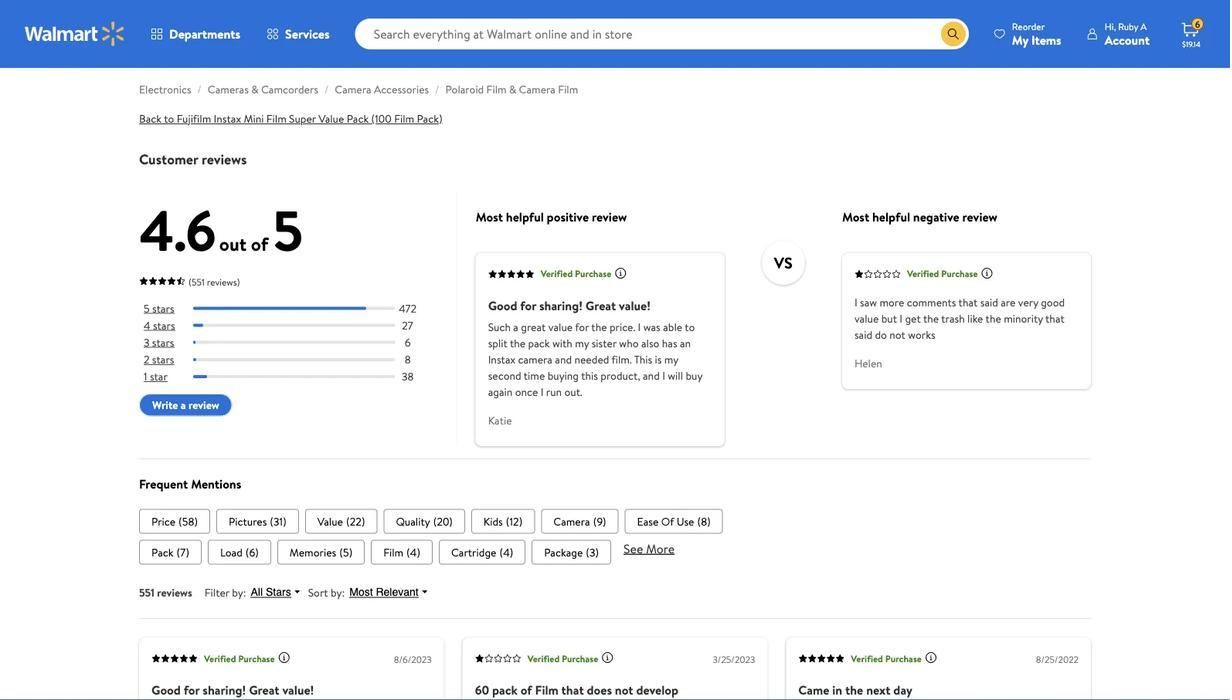 Task type: locate. For each thing, give the bounding box(es) containing it.
an
[[680, 336, 691, 351]]

frequent
[[139, 476, 188, 493]]

purchase for came in the next day
[[885, 653, 922, 666]]

1 horizontal spatial 5
[[273, 192, 303, 269]]

1 vertical spatial 6
[[405, 335, 411, 350]]

1 helpful from the left
[[506, 208, 544, 225]]

verified up next on the bottom
[[851, 653, 883, 666]]

list item containing kids
[[471, 510, 535, 534]]

6
[[1195, 18, 1200, 31], [405, 335, 411, 350]]

reorder
[[1012, 20, 1045, 33]]

pack left (100
[[347, 111, 369, 126]]

0 vertical spatial not
[[890, 328, 906, 343]]

buy
[[686, 368, 703, 384]]

i left was
[[638, 320, 641, 335]]

the down comments
[[923, 311, 939, 326]]

0 horizontal spatial for
[[184, 682, 200, 699]]

4.6
[[139, 192, 216, 269]]

by: left the all
[[232, 585, 246, 600]]

verified purchase up next on the bottom
[[851, 653, 922, 666]]

2 horizontal spatial review
[[963, 208, 998, 225]]

that for develop
[[562, 682, 584, 699]]

1 horizontal spatial 6
[[1195, 18, 1200, 31]]

1 vertical spatial sharing!
[[203, 682, 246, 699]]

1 horizontal spatial helpful
[[873, 208, 910, 225]]

stars right 4
[[153, 318, 175, 333]]

0 vertical spatial great
[[586, 297, 616, 314]]

list item containing memories
[[277, 540, 365, 565]]

3
[[144, 335, 150, 350]]

accessories
[[374, 82, 429, 97]]

5 right out
[[273, 192, 303, 269]]

verified purchase information image up does
[[602, 652, 614, 665]]

a right "such"
[[513, 320, 519, 335]]

value!
[[619, 297, 651, 314], [282, 682, 314, 699]]

product,
[[601, 368, 640, 384]]

/ right camcorders
[[325, 82, 329, 97]]

0 horizontal spatial pack
[[492, 682, 518, 699]]

mini
[[244, 111, 264, 126]]

verified up "good for sharing! great value!"
[[204, 653, 236, 666]]

2 horizontal spatial for
[[575, 320, 589, 335]]

(22)
[[346, 514, 365, 529]]

most
[[476, 208, 503, 225], [842, 208, 870, 225], [350, 587, 373, 599]]

(9)
[[593, 514, 606, 529]]

verified up comments
[[907, 267, 939, 280]]

helpful left "negative"
[[873, 208, 910, 225]]

2 progress bar from the top
[[193, 324, 395, 327]]

buying
[[548, 368, 579, 384]]

like
[[968, 311, 983, 326]]

departments
[[169, 26, 240, 43]]

my right is
[[665, 352, 678, 367]]

list item
[[139, 510, 210, 534], [216, 510, 299, 534], [305, 510, 377, 534], [384, 510, 465, 534], [471, 510, 535, 534], [541, 510, 619, 534], [625, 510, 723, 534], [139, 540, 202, 565], [208, 540, 271, 565], [277, 540, 365, 565], [371, 540, 433, 565], [439, 540, 526, 565], [532, 540, 611, 565]]

value right super
[[319, 111, 344, 126]]

next
[[866, 682, 891, 699]]

0 horizontal spatial most
[[350, 587, 373, 599]]

1 vertical spatial pack
[[492, 682, 518, 699]]

0 horizontal spatial reviews
[[157, 585, 192, 600]]

quality
[[396, 514, 430, 529]]

verified purchase information image
[[615, 267, 627, 280], [602, 652, 614, 665]]

0 horizontal spatial of
[[251, 231, 268, 257]]

pack up camera
[[528, 336, 550, 351]]

out.
[[565, 385, 583, 400]]

to up an
[[685, 320, 695, 335]]

said left are at the right
[[981, 295, 998, 310]]

progress bar for 27
[[193, 324, 395, 327]]

said
[[981, 295, 998, 310], [855, 328, 873, 343]]

0 horizontal spatial sharing!
[[203, 682, 246, 699]]

0 horizontal spatial (4)
[[407, 545, 420, 560]]

of inside 4.6 out of 5
[[251, 231, 268, 257]]

the
[[923, 311, 939, 326], [986, 311, 1001, 326], [592, 320, 607, 335], [510, 336, 526, 351], [846, 682, 864, 699]]

items
[[1032, 31, 1062, 48]]

1 vertical spatial a
[[181, 398, 186, 413]]

is
[[655, 352, 662, 367]]

this
[[634, 352, 652, 367]]

verified purchase for good for sharing! great value!
[[204, 653, 275, 666]]

run
[[546, 385, 562, 400]]

1 (4) from the left
[[407, 545, 420, 560]]

film inside list item
[[383, 545, 404, 560]]

5 up 4
[[144, 301, 150, 316]]

value! inside good for sharing! great value! such a great value for the price. i was able to split the pack with my sister who also has an instax camera and needed film. this is my second time buying this product, and i will buy again once i run out.
[[619, 297, 651, 314]]

1 horizontal spatial instax
[[488, 352, 516, 367]]

0 vertical spatial my
[[575, 336, 589, 351]]

verified purchase information image
[[981, 267, 994, 280], [278, 652, 290, 665], [925, 652, 937, 665]]

1 horizontal spatial value
[[855, 311, 879, 326]]

(4) down kids (12)
[[500, 545, 513, 560]]

by:
[[232, 585, 246, 600], [331, 585, 345, 600]]

verified for good for sharing! great value!
[[204, 653, 236, 666]]

i left get on the right top of page
[[900, 311, 903, 326]]

1 horizontal spatial value!
[[619, 297, 651, 314]]

0 horizontal spatial great
[[249, 682, 279, 699]]

my
[[1012, 31, 1029, 48]]

value
[[855, 311, 879, 326], [549, 320, 573, 335]]

good
[[488, 297, 517, 314], [151, 682, 181, 699]]

by: right sort
[[331, 585, 345, 600]]

0 horizontal spatial pack
[[151, 545, 174, 560]]

all stars
[[251, 587, 291, 599]]

1 star
[[144, 369, 168, 384]]

(4) down quality
[[407, 545, 420, 560]]

1 horizontal spatial &
[[509, 82, 516, 97]]

great inside good for sharing! great value! such a great value for the price. i was able to split the pack with my sister who also has an instax camera and needed film. this is my second time buying this product, and i will buy again once i run out.
[[586, 297, 616, 314]]

reviews
[[202, 150, 247, 169], [157, 585, 192, 600]]

(100
[[371, 111, 392, 126]]

3 progress bar from the top
[[193, 341, 395, 344]]

camera (9)
[[554, 514, 606, 529]]

not right the do
[[890, 328, 906, 343]]

of for film
[[521, 682, 532, 699]]

1 vertical spatial and
[[643, 368, 660, 384]]

1 horizontal spatial a
[[513, 320, 519, 335]]

1 vertical spatial instax
[[488, 352, 516, 367]]

0 vertical spatial 5
[[273, 192, 303, 269]]

0 horizontal spatial value
[[549, 320, 573, 335]]

1 vertical spatial pack
[[151, 545, 174, 560]]

super
[[289, 111, 316, 126]]

2 horizontal spatial /
[[435, 82, 439, 97]]

1 horizontal spatial (4)
[[500, 545, 513, 560]]

1 horizontal spatial sharing!
[[539, 297, 583, 314]]

0 vertical spatial to
[[164, 111, 174, 126]]

1 horizontal spatial verified purchase information image
[[615, 267, 627, 280]]

verified for came in the next day
[[851, 653, 883, 666]]

said left the do
[[855, 328, 873, 343]]

minority
[[1004, 311, 1043, 326]]

/ left polaroid
[[435, 82, 439, 97]]

reviews right 551
[[157, 585, 192, 600]]

my up needed
[[575, 336, 589, 351]]

verified purchase information image for came in the next day
[[925, 652, 937, 665]]

6 up $19.14
[[1195, 18, 1200, 31]]

not right does
[[615, 682, 633, 699]]

purchase up "good for sharing! great value!"
[[238, 653, 275, 666]]

2 vertical spatial that
[[562, 682, 584, 699]]

reviews down mini
[[202, 150, 247, 169]]

2 vertical spatial for
[[184, 682, 200, 699]]

1 horizontal spatial /
[[325, 82, 329, 97]]

0 vertical spatial a
[[513, 320, 519, 335]]

1 horizontal spatial good
[[488, 297, 517, 314]]

2 by: from the left
[[331, 585, 345, 600]]

1 vertical spatial to
[[685, 320, 695, 335]]

1 vertical spatial good
[[151, 682, 181, 699]]

5 progress bar from the top
[[193, 376, 395, 379]]

0 horizontal spatial said
[[855, 328, 873, 343]]

/ left cameras
[[198, 82, 202, 97]]

stars for 4 stars
[[153, 318, 175, 333]]

0 vertical spatial pack
[[528, 336, 550, 351]]

purchase up day
[[885, 653, 922, 666]]

verified purchase up comments
[[907, 267, 978, 280]]

camera accessories link
[[335, 82, 429, 97]]

4 progress bar from the top
[[193, 358, 395, 362]]

0 horizontal spatial by:
[[232, 585, 246, 600]]

0 horizontal spatial good
[[151, 682, 181, 699]]

(6)
[[246, 545, 259, 560]]

0 vertical spatial and
[[555, 352, 572, 367]]

camera left (9)
[[554, 514, 590, 529]]

4 stars
[[144, 318, 175, 333]]

stars right '3'
[[152, 335, 174, 350]]

0 horizontal spatial verified purchase information image
[[278, 652, 290, 665]]

value inside good for sharing! great value! such a great value for the price. i was able to split the pack with my sister who also has an instax camera and needed film. this is my second time buying this product, and i will buy again once i run out.
[[549, 320, 573, 335]]

1 vertical spatial reviews
[[157, 585, 192, 600]]

of for 5
[[251, 231, 268, 257]]

pictures
[[229, 514, 267, 529]]

1 horizontal spatial reviews
[[202, 150, 247, 169]]

sort by:
[[308, 585, 345, 600]]

0 horizontal spatial instax
[[214, 111, 241, 126]]

0 horizontal spatial that
[[562, 682, 584, 699]]

stars up 4 stars
[[152, 301, 174, 316]]

camera right polaroid
[[519, 82, 556, 97]]

by: for filter by:
[[232, 585, 246, 600]]

2 horizontal spatial that
[[1046, 311, 1065, 326]]

1 horizontal spatial pack
[[528, 336, 550, 351]]

and down is
[[643, 368, 660, 384]]

that down 'good'
[[1046, 311, 1065, 326]]

progress bar for 8
[[193, 358, 395, 362]]

see more button
[[624, 540, 675, 557]]

1 vertical spatial said
[[855, 328, 873, 343]]

/
[[198, 82, 202, 97], [325, 82, 329, 97], [435, 82, 439, 97]]

value! for good for sharing! great value! such a great value for the price. i was able to split the pack with my sister who also has an instax camera and needed film. this is my second time buying this product, and i will buy again once i run out.
[[619, 297, 651, 314]]

1 vertical spatial verified purchase information image
[[602, 652, 614, 665]]

0 vertical spatial value!
[[619, 297, 651, 314]]

pack left the (7)
[[151, 545, 174, 560]]

does
[[587, 682, 612, 699]]

review right "negative"
[[963, 208, 998, 225]]

verified purchase information image up price.
[[615, 267, 627, 280]]

1 vertical spatial value
[[318, 514, 343, 529]]

2 / from the left
[[325, 82, 329, 97]]

1 horizontal spatial to
[[685, 320, 695, 335]]

1 horizontal spatial most
[[476, 208, 503, 225]]

a right write
[[181, 398, 186, 413]]

5
[[273, 192, 303, 269], [144, 301, 150, 316]]

package
[[544, 545, 583, 560]]

verified up '60 pack of film that does not develop'
[[528, 653, 560, 666]]

and up buying
[[555, 352, 572, 367]]

0 horizontal spatial my
[[575, 336, 589, 351]]

instax up second
[[488, 352, 516, 367]]

1 horizontal spatial for
[[520, 297, 536, 314]]

pack
[[347, 111, 369, 126], [151, 545, 174, 560]]

film
[[487, 82, 507, 97], [558, 82, 578, 97], [266, 111, 287, 126], [394, 111, 414, 126], [383, 545, 404, 560], [535, 682, 559, 699]]

0 vertical spatial sharing!
[[539, 297, 583, 314]]

all
[[251, 587, 263, 599]]

develop
[[636, 682, 679, 699]]

polaroid
[[446, 82, 484, 97]]

kids
[[484, 514, 503, 529]]

& right cameras
[[251, 82, 259, 97]]

0 vertical spatial verified purchase information image
[[615, 267, 627, 280]]

0 vertical spatial that
[[959, 295, 978, 310]]

progress bar
[[193, 307, 395, 310], [193, 324, 395, 327], [193, 341, 395, 344], [193, 358, 395, 362], [193, 376, 395, 379]]

verified purchase up '60 pack of film that does not develop'
[[528, 653, 598, 666]]

& right polaroid
[[509, 82, 516, 97]]

most inside most relevant 'popup button'
[[350, 587, 373, 599]]

pack right the 60 on the left of page
[[492, 682, 518, 699]]

verified purchase for came in the next day
[[851, 653, 922, 666]]

6 down the 27 on the top left of the page
[[405, 335, 411, 350]]

of right out
[[251, 231, 268, 257]]

purchase up '60 pack of film that does not develop'
[[562, 653, 598, 666]]

list item containing package
[[532, 540, 611, 565]]

list
[[139, 510, 1091, 534]]

instax left mini
[[214, 111, 241, 126]]

most relevant
[[350, 587, 419, 599]]

1 vertical spatial 5
[[144, 301, 150, 316]]

0 horizontal spatial a
[[181, 398, 186, 413]]

1 horizontal spatial not
[[890, 328, 906, 343]]

good for good for sharing! great value! such a great value for the price. i was able to split the pack with my sister who also has an instax camera and needed film. this is my second time buying this product, and i will buy again once i run out.
[[488, 297, 517, 314]]

progress bar for 38
[[193, 376, 395, 379]]

1 vertical spatial great
[[249, 682, 279, 699]]

list item containing load
[[208, 540, 271, 565]]

2 (4) from the left
[[500, 545, 513, 560]]

0 horizontal spatial /
[[198, 82, 202, 97]]

the right "split"
[[510, 336, 526, 351]]

purchase for 60 pack of film that does not develop
[[562, 653, 598, 666]]

of right the 60 on the left of page
[[521, 682, 532, 699]]

1 horizontal spatial great
[[586, 297, 616, 314]]

that up like on the right top of page
[[959, 295, 978, 310]]

of
[[251, 231, 268, 257], [521, 682, 532, 699]]

1 horizontal spatial that
[[959, 295, 978, 310]]

&
[[251, 82, 259, 97], [509, 82, 516, 97]]

(8)
[[697, 514, 711, 529]]

to right back
[[164, 111, 174, 126]]

1 vertical spatial my
[[665, 352, 678, 367]]

ruby
[[1118, 20, 1139, 33]]

good inside good for sharing! great value! such a great value for the price. i was able to split the pack with my sister who also has an instax camera and needed film. this is my second time buying this product, and i will buy again once i run out.
[[488, 297, 517, 314]]

value inside list item
[[318, 514, 343, 529]]

walmart image
[[25, 22, 125, 46]]

1 horizontal spatial review
[[592, 208, 627, 225]]

filter by:
[[205, 585, 246, 600]]

list item containing price
[[139, 510, 210, 534]]

list item containing quality
[[384, 510, 465, 534]]

able
[[663, 320, 683, 335]]

0 horizontal spatial to
[[164, 111, 174, 126]]

that
[[959, 295, 978, 310], [1046, 311, 1065, 326], [562, 682, 584, 699]]

once
[[515, 385, 538, 400]]

0 vertical spatial of
[[251, 231, 268, 257]]

review for most helpful negative review
[[963, 208, 998, 225]]

(3)
[[586, 545, 599, 560]]

1 horizontal spatial by:
[[331, 585, 345, 600]]

27
[[402, 318, 413, 333]]

1 by: from the left
[[232, 585, 246, 600]]

use
[[677, 514, 694, 529]]

stars right 2
[[152, 352, 174, 367]]

0 horizontal spatial review
[[189, 398, 219, 413]]

that left does
[[562, 682, 584, 699]]

sharing! inside good for sharing! great value! such a great value for the price. i was able to split the pack with my sister who also has an instax camera and needed film. this is my second time buying this product, and i will buy again once i run out.
[[539, 297, 583, 314]]

who
[[619, 336, 639, 351]]

for for good for sharing! great value!
[[184, 682, 200, 699]]

2 horizontal spatial most
[[842, 208, 870, 225]]

1 horizontal spatial my
[[665, 352, 678, 367]]

2 helpful from the left
[[873, 208, 910, 225]]

fujifilm
[[177, 111, 211, 126]]

0 vertical spatial pack
[[347, 111, 369, 126]]

verified purchase down positive
[[541, 267, 612, 280]]

review right positive
[[592, 208, 627, 225]]

0 horizontal spatial &
[[251, 82, 259, 97]]

0 horizontal spatial verified purchase information image
[[602, 652, 614, 665]]

progress bar for 6
[[193, 341, 395, 344]]

helpful left positive
[[506, 208, 544, 225]]

pack (7)
[[151, 545, 189, 560]]

the right the in
[[846, 682, 864, 699]]

ease of use (8)
[[637, 514, 711, 529]]

value (22)
[[318, 514, 365, 529]]

0 horizontal spatial value!
[[282, 682, 314, 699]]

0 vertical spatial reviews
[[202, 150, 247, 169]]

0 horizontal spatial not
[[615, 682, 633, 699]]

1 horizontal spatial verified purchase information image
[[925, 652, 937, 665]]

1 vertical spatial value!
[[282, 682, 314, 699]]

helpful
[[506, 208, 544, 225], [873, 208, 910, 225]]

value left (22)
[[318, 514, 343, 529]]

sharing! for good for sharing! great value!
[[203, 682, 246, 699]]

to
[[164, 111, 174, 126], [685, 320, 695, 335]]

1 progress bar from the top
[[193, 307, 395, 310]]

review right write
[[189, 398, 219, 413]]

verified purchase up "good for sharing! great value!"
[[204, 653, 275, 666]]

value up with
[[549, 320, 573, 335]]

1 horizontal spatial of
[[521, 682, 532, 699]]

value down saw
[[855, 311, 879, 326]]

i left run
[[541, 385, 544, 400]]



Task type: describe. For each thing, give the bounding box(es) containing it.
1 horizontal spatial pack
[[347, 111, 369, 126]]

cameras
[[208, 82, 249, 97]]

camcorders
[[261, 82, 318, 97]]

review for most helpful positive review
[[592, 208, 627, 225]]

the up sister
[[592, 320, 607, 335]]

a inside good for sharing! great value! such a great value for the price. i was able to split the pack with my sister who also has an instax camera and needed film. this is my second time buying this product, and i will buy again once i run out.
[[513, 320, 519, 335]]

in
[[833, 682, 843, 699]]

list item containing pictures
[[216, 510, 299, 534]]

Search search field
[[355, 19, 969, 49]]

instax inside good for sharing! great value! such a great value for the price. i was able to split the pack with my sister who also has an instax camera and needed film. this is my second time buying this product, and i will buy again once i run out.
[[488, 352, 516, 367]]

3/25/2023
[[713, 654, 755, 667]]

0 vertical spatial 6
[[1195, 18, 1200, 31]]

a
[[1141, 20, 1147, 33]]

cartridge
[[451, 545, 496, 560]]

customer
[[139, 150, 198, 169]]

pack inside list item
[[151, 545, 174, 560]]

stars
[[266, 587, 291, 599]]

551
[[139, 585, 155, 600]]

(551 reviews) link
[[139, 272, 240, 289]]

account
[[1105, 31, 1150, 48]]

works
[[908, 328, 936, 343]]

8
[[405, 352, 411, 367]]

vs
[[774, 252, 793, 274]]

stars for 5 stars
[[152, 301, 174, 316]]

i left 'will'
[[662, 368, 665, 384]]

split
[[488, 336, 508, 351]]

with
[[553, 336, 573, 351]]

progress bar for 472
[[193, 307, 395, 310]]

list item containing film
[[371, 540, 433, 565]]

comments
[[907, 295, 956, 310]]

star
[[150, 369, 168, 384]]

2 & from the left
[[509, 82, 516, 97]]

i left saw
[[855, 295, 858, 310]]

to inside good for sharing! great value! such a great value for the price. i was able to split the pack with my sister who also has an instax camera and needed film. this is my second time buying this product, and i will buy again once i run out.
[[685, 320, 695, 335]]

time
[[524, 368, 545, 384]]

0 vertical spatial said
[[981, 295, 998, 310]]

second
[[488, 368, 521, 384]]

stars for 3 stars
[[152, 335, 174, 350]]

reviews)
[[207, 276, 240, 289]]

1 / from the left
[[198, 82, 202, 97]]

verified down most helpful positive review on the top of page
[[541, 267, 573, 280]]

4.6 out of 5
[[139, 192, 303, 269]]

reviews for 551 reviews
[[157, 585, 192, 600]]

polaroid film & camera film link
[[446, 82, 578, 97]]

do
[[875, 328, 887, 343]]

frequent mentions
[[139, 476, 241, 493]]

most for most helpful positive review
[[476, 208, 503, 225]]

8/25/2022
[[1036, 654, 1079, 667]]

(4) for cartridge (4)
[[500, 545, 513, 560]]

(58)
[[179, 514, 198, 529]]

quality (20)
[[396, 514, 453, 529]]

Walmart Site-Wide search field
[[355, 19, 969, 49]]

stars for 2 stars
[[152, 352, 174, 367]]

list item containing ease of use
[[625, 510, 723, 534]]

5 stars
[[144, 301, 174, 316]]

0 vertical spatial value
[[319, 111, 344, 126]]

get
[[905, 311, 921, 326]]

1 vertical spatial that
[[1046, 311, 1065, 326]]

search icon image
[[947, 28, 960, 40]]

pack inside good for sharing! great value! such a great value for the price. i was able to split the pack with my sister who also has an instax camera and needed film. this is my second time buying this product, and i will buy again once i run out.
[[528, 336, 550, 351]]

551 reviews
[[139, 585, 192, 600]]

list containing price
[[139, 510, 1091, 534]]

price.
[[610, 320, 635, 335]]

(7)
[[177, 545, 189, 560]]

again
[[488, 385, 513, 400]]

great
[[521, 320, 546, 335]]

3 stars
[[144, 335, 174, 350]]

cameras & camcorders link
[[208, 82, 318, 97]]

see more list
[[139, 540, 1091, 565]]

electronics / cameras & camcorders / camera accessories / polaroid film & camera film
[[139, 82, 578, 97]]

hi,
[[1105, 20, 1116, 33]]

list item containing cartridge
[[439, 540, 526, 565]]

purchase for good for sharing! great value!
[[238, 653, 275, 666]]

this
[[581, 368, 598, 384]]

8/6/2023
[[394, 654, 432, 667]]

1
[[144, 369, 147, 384]]

1 vertical spatial not
[[615, 682, 633, 699]]

0 horizontal spatial 5
[[144, 301, 150, 316]]

electronics
[[139, 82, 191, 97]]

sharing! for good for sharing! great value! such a great value for the price. i was able to split the pack with my sister who also has an instax camera and needed film. this is my second time buying this product, and i will buy again once i run out.
[[539, 297, 583, 314]]

but
[[882, 311, 897, 326]]

reorder my items
[[1012, 20, 1062, 48]]

value inside the i saw more comments that said are very good value but i get the trash like the minority that said do not works
[[855, 311, 879, 326]]

60 pack of film that does not develop
[[475, 682, 679, 699]]

ease
[[637, 514, 659, 529]]

for for good for sharing! great value! such a great value for the price. i was able to split the pack with my sister who also has an instax camera and needed film. this is my second time buying this product, and i will buy again once i run out.
[[520, 297, 536, 314]]

out
[[219, 231, 247, 257]]

most relevant button
[[345, 586, 436, 600]]

most for most relevant
[[350, 587, 373, 599]]

helpful for negative
[[873, 208, 910, 225]]

list item containing camera
[[541, 510, 619, 534]]

not inside the i saw more comments that said are very good value but i get the trash like the minority that said do not works
[[890, 328, 906, 343]]

3 / from the left
[[435, 82, 439, 97]]

the right like on the right top of page
[[986, 311, 1001, 326]]

package (3)
[[544, 545, 599, 560]]

by: for sort by:
[[331, 585, 345, 600]]

such
[[488, 320, 511, 335]]

0 vertical spatial instax
[[214, 111, 241, 126]]

1 vertical spatial for
[[575, 320, 589, 335]]

verified for 60 pack of film that does not develop
[[528, 653, 560, 666]]

reviews for customer reviews
[[202, 150, 247, 169]]

0 horizontal spatial and
[[555, 352, 572, 367]]

list item containing pack
[[139, 540, 202, 565]]

verified purchase for 60 pack of film that does not develop
[[528, 653, 598, 666]]

departments button
[[138, 15, 254, 53]]

back to fujifilm instax mini film super value pack (100 film pack)
[[139, 111, 443, 126]]

great for good for sharing! great value!
[[249, 682, 279, 699]]

good
[[1041, 295, 1065, 310]]

purchase up comments
[[942, 267, 978, 280]]

memories
[[290, 545, 336, 560]]

very
[[1018, 295, 1039, 310]]

camera up (100
[[335, 82, 371, 97]]

(31)
[[270, 514, 287, 529]]

helpful for positive
[[506, 208, 544, 225]]

mentions
[[191, 476, 241, 493]]

4
[[144, 318, 150, 333]]

are
[[1001, 295, 1016, 310]]

saw
[[860, 295, 877, 310]]

price
[[151, 514, 176, 529]]

1 & from the left
[[251, 82, 259, 97]]

2
[[144, 352, 150, 367]]

memories (5)
[[290, 545, 353, 560]]

(12)
[[506, 514, 523, 529]]

value! for good for sharing! great value!
[[282, 682, 314, 699]]

purchase up price.
[[575, 267, 612, 280]]

most helpful positive review
[[476, 208, 627, 225]]

good for good for sharing! great value!
[[151, 682, 181, 699]]

60
[[475, 682, 489, 699]]

38
[[402, 369, 414, 384]]

came in the next day
[[799, 682, 913, 699]]

cartridge (4)
[[451, 545, 513, 560]]

$19.14
[[1182, 39, 1201, 49]]

negative
[[913, 208, 960, 225]]

see
[[624, 540, 643, 557]]

2 horizontal spatial verified purchase information image
[[981, 267, 994, 280]]

most for most helpful negative review
[[842, 208, 870, 225]]

(5)
[[339, 545, 353, 560]]

(4) for film (4)
[[407, 545, 420, 560]]

more
[[880, 295, 905, 310]]

great for good for sharing! great value! such a great value for the price. i was able to split the pack with my sister who also has an instax camera and needed film. this is my second time buying this product, and i will buy again once i run out.
[[586, 297, 616, 314]]

load (6)
[[220, 545, 259, 560]]

list item containing value
[[305, 510, 377, 534]]

back to fujifilm instax mini film super value pack (100 film pack) link
[[139, 111, 443, 126]]

back
[[139, 111, 162, 126]]

film.
[[612, 352, 632, 367]]

verified purchase information image for good for sharing! great value!
[[278, 652, 290, 665]]

that for very
[[959, 295, 978, 310]]



Task type: vqa. For each thing, say whether or not it's contained in the screenshot.
8
yes



